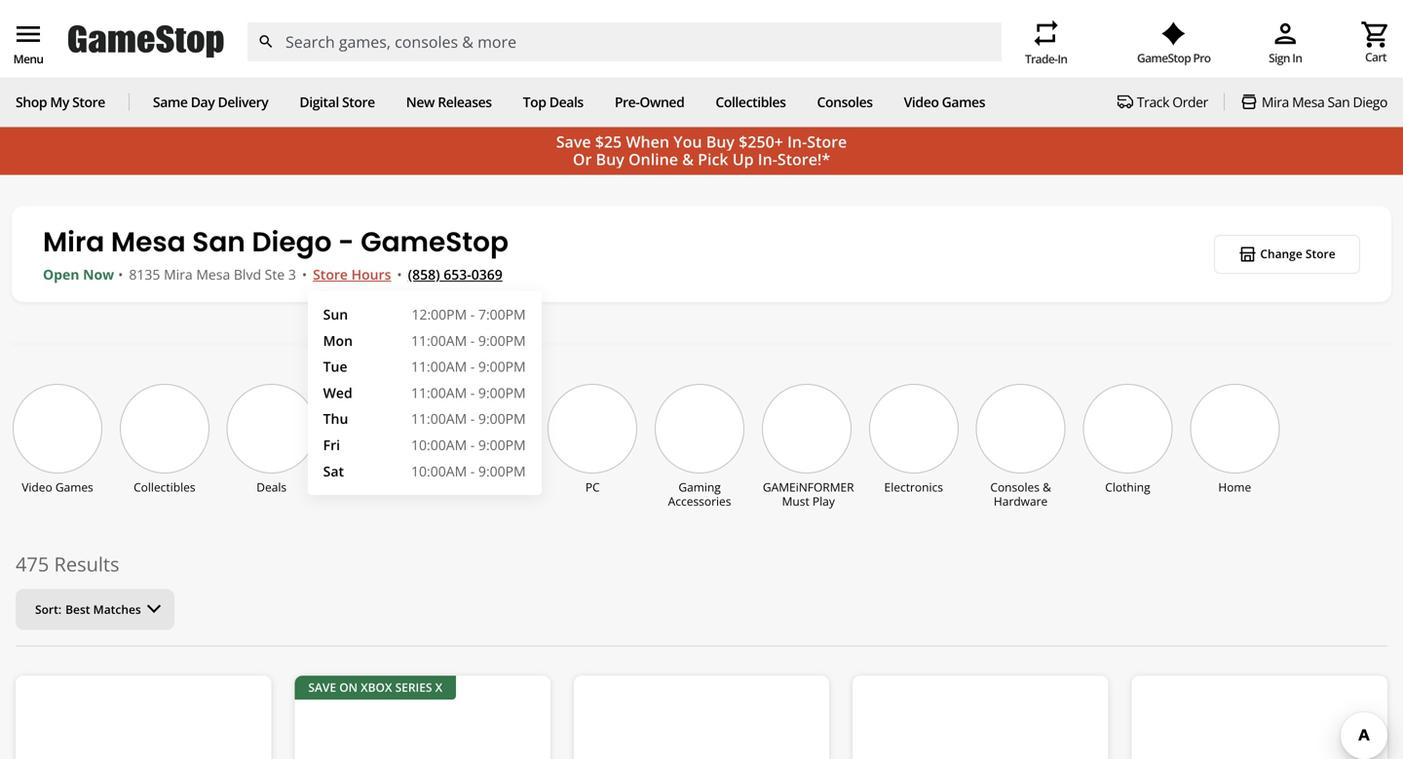 Task type: locate. For each thing, give the bounding box(es) containing it.
2 10:00am from the top
[[411, 462, 467, 480]]

1 vertical spatial digital
[[345, 479, 380, 495]]

0369
[[471, 265, 503, 283]]

11:00am for tue
[[411, 357, 467, 376]]

mira mesa san diego link
[[1241, 93, 1388, 111]]

• right the now
[[118, 265, 123, 283]]

mira down 'sign'
[[1262, 93, 1289, 111]]

same day delivery
[[153, 93, 268, 111]]

1 vertical spatial 10:00am - 9:00pm
[[411, 462, 526, 480]]

1 in from the left
[[1293, 50, 1302, 66]]

mira for mira mesa san diego
[[1262, 93, 1289, 111]]

0 horizontal spatial video games
[[22, 479, 93, 495]]

3 11:00am from the top
[[411, 383, 467, 402]]

digital store link down tue
[[335, 385, 422, 495]]

1 horizontal spatial buy
[[706, 131, 735, 152]]

2 horizontal spatial games
[[942, 93, 985, 111]]

0 vertical spatial video games
[[904, 93, 985, 111]]

electronics
[[884, 479, 943, 495]]

0 vertical spatial consoles
[[817, 93, 873, 111]]

&
[[682, 149, 694, 170], [475, 479, 483, 495], [1043, 479, 1051, 495]]

in for person
[[1293, 50, 1302, 66]]

0 horizontal spatial &
[[475, 479, 483, 495]]

& right toys at left
[[475, 479, 483, 495]]

1 • from the left
[[118, 265, 123, 283]]

0 vertical spatial 10:00am - 9:00pm
[[411, 436, 526, 454]]

in for repeat
[[1058, 50, 1067, 67]]

1 vertical spatial digital store link
[[335, 385, 422, 495]]

2 vertical spatial mesa
[[196, 265, 230, 283]]

9:00pm for fri
[[478, 436, 526, 454]]

digital right delivery at the top left of the page
[[300, 93, 339, 111]]

9:00pm for sat
[[478, 462, 526, 480]]

buy right 'or'
[[596, 149, 624, 170]]

digital store right sat
[[345, 479, 412, 495]]

11:00am - 9:00pm for mon
[[411, 331, 526, 350]]

sony playstation 5 slim console disc edition image
[[1148, 711, 1372, 759]]

1 horizontal spatial &
[[682, 149, 694, 170]]

& inside consoles & hardware
[[1043, 479, 1051, 495]]

1 vertical spatial consoles
[[991, 479, 1040, 495]]

1 vertical spatial collectibles
[[134, 479, 195, 495]]

in- right "up"
[[758, 149, 778, 170]]

consoles & hardware
[[991, 479, 1051, 509]]

0 vertical spatial collectibles link
[[716, 93, 786, 111]]

gamestop
[[1137, 50, 1191, 66], [361, 223, 509, 261]]

4 9:00pm from the top
[[478, 409, 526, 428]]

- for thu
[[470, 409, 475, 428]]

mira for mira mesa san diego - gamestop
[[43, 223, 105, 261]]

0 horizontal spatial •
[[118, 265, 123, 283]]

sony playstation 5 slim console digital edition image
[[31, 711, 256, 759]]

deals
[[549, 93, 584, 111], [257, 479, 287, 495]]

- for mon
[[470, 331, 475, 350]]

0 horizontal spatial diego
[[252, 223, 332, 261]]

change store
[[1260, 246, 1336, 262]]

digital store link for deals link
[[335, 385, 422, 495]]

• left (858)
[[397, 265, 402, 283]]

store
[[72, 93, 105, 111], [342, 93, 375, 111], [807, 131, 847, 152], [1306, 246, 1336, 262], [313, 265, 348, 283], [383, 479, 412, 495]]

2 10:00am - 9:00pm from the top
[[411, 462, 526, 480]]

wed
[[323, 383, 352, 402]]

home
[[1219, 479, 1252, 495]]

ste
[[265, 265, 285, 283]]

1 horizontal spatial mira
[[164, 265, 193, 283]]

clothing
[[1105, 479, 1151, 495]]

8135
[[129, 265, 160, 283]]

digital store left the new
[[300, 93, 375, 111]]

0 vertical spatial video
[[904, 93, 939, 111]]

mira up open
[[43, 223, 105, 261]]

0 vertical spatial diego
[[1353, 93, 1388, 111]]

1 10:00am from the top
[[411, 436, 467, 454]]

1 horizontal spatial in
[[1293, 50, 1302, 66]]

mesa left blvd in the top of the page
[[196, 265, 230, 283]]

in right 'sign'
[[1293, 50, 1302, 66]]

(858)
[[408, 265, 440, 283]]

thu
[[323, 409, 348, 428]]

11:00am for thu
[[411, 409, 467, 428]]

now
[[83, 265, 114, 283]]

save
[[308, 679, 336, 696]]

digital
[[300, 93, 339, 111], [345, 479, 380, 495]]

0 horizontal spatial in-
[[758, 149, 778, 170]]

mesa down person sign in
[[1292, 93, 1325, 111]]

gamestop image
[[68, 23, 224, 60]]

store right 3
[[313, 265, 348, 283]]

1 horizontal spatial video games link
[[904, 93, 985, 111]]

0 vertical spatial collectibles
[[716, 93, 786, 111]]

10:00am
[[411, 436, 467, 454], [411, 462, 467, 480]]

1 horizontal spatial mesa
[[196, 265, 230, 283]]

repeat trade-in
[[1025, 18, 1067, 67]]

repeat
[[1031, 18, 1062, 49]]

top
[[523, 93, 546, 111]]

deals link
[[228, 385, 315, 495]]

10:00am for sat
[[411, 462, 467, 480]]

consoles inside consoles & hardware
[[991, 479, 1040, 495]]

consoles
[[817, 93, 873, 111], [991, 479, 1040, 495]]

store down consoles link
[[807, 131, 847, 152]]

• right 3
[[302, 265, 307, 283]]

1 9:00pm from the top
[[478, 331, 526, 350]]

$25
[[595, 131, 622, 152]]

store right my
[[72, 93, 105, 111]]

mesa for mira mesa san diego - gamestop
[[111, 223, 186, 261]]

video up 475
[[22, 479, 52, 495]]

4 11:00am from the top
[[411, 409, 467, 428]]

11:00am for mon
[[411, 331, 467, 350]]

0 vertical spatial gamestop
[[1137, 50, 1191, 66]]

video right consoles link
[[904, 93, 939, 111]]

0 horizontal spatial mesa
[[111, 223, 186, 261]]

change
[[1260, 246, 1303, 262]]

gameinformer must play
[[763, 479, 854, 509]]

diego down cart
[[1353, 93, 1388, 111]]

11:00am - 9:00pm
[[411, 331, 526, 350], [411, 357, 526, 376], [411, 383, 526, 402], [411, 409, 526, 428]]

0 vertical spatial digital store link
[[300, 93, 375, 111]]

deals right top
[[549, 93, 584, 111]]

save $25 when you buy $250+ in-store or buy online & pick up in-store!*
[[556, 131, 847, 170]]

pro
[[1193, 50, 1211, 66]]

2 horizontal spatial mira
[[1262, 93, 1289, 111]]

0 horizontal spatial buy
[[596, 149, 624, 170]]

san for mira mesa san diego
[[1328, 93, 1350, 111]]

1 horizontal spatial diego
[[1353, 93, 1388, 111]]

diego
[[1353, 93, 1388, 111], [252, 223, 332, 261]]

10:00am for fri
[[411, 436, 467, 454]]

1 vertical spatial mira
[[43, 223, 105, 261]]

delivery
[[218, 93, 268, 111]]

1 horizontal spatial video
[[904, 93, 939, 111]]

3 9:00pm from the top
[[478, 383, 526, 402]]

1 11:00am from the top
[[411, 331, 467, 350]]

1 vertical spatial diego
[[252, 223, 332, 261]]

1 horizontal spatial •
[[302, 265, 307, 283]]

& left clothing
[[1043, 479, 1051, 495]]

diego for mira mesa san diego
[[1353, 93, 1388, 111]]

0 horizontal spatial mira
[[43, 223, 105, 261]]

digital store link for same day delivery link
[[300, 93, 375, 111]]

0 horizontal spatial in
[[1058, 50, 1067, 67]]

buy
[[706, 131, 735, 152], [596, 149, 624, 170]]

1 horizontal spatial consoles
[[991, 479, 1040, 495]]

1 vertical spatial collectibles link
[[121, 385, 208, 495]]

1 vertical spatial deals
[[257, 479, 287, 495]]

•
[[118, 265, 123, 283], [302, 265, 307, 283], [397, 265, 402, 283]]

0 vertical spatial mesa
[[1292, 93, 1325, 111]]

mira right 8135
[[164, 265, 193, 283]]

cart
[[1365, 49, 1387, 65]]

consoles & hardware link
[[977, 385, 1065, 509]]

digital store link left the new
[[300, 93, 375, 111]]

play
[[813, 493, 835, 509]]

gamestop pro
[[1137, 50, 1211, 66]]

in- right '$250+'
[[787, 131, 807, 152]]

digital store link
[[300, 93, 375, 111], [335, 385, 422, 495]]

diego up 3
[[252, 223, 332, 261]]

store left toys at left
[[383, 479, 412, 495]]

mesa
[[1292, 93, 1325, 111], [111, 223, 186, 261], [196, 265, 230, 283]]

track order
[[1137, 93, 1208, 111]]

shopping_cart cart
[[1360, 19, 1392, 65]]

gamestop pro link
[[1137, 22, 1211, 66]]

9:00pm for wed
[[478, 383, 526, 402]]

deals left sat
[[257, 479, 287, 495]]

3 11:00am - 9:00pm from the top
[[411, 383, 526, 402]]

sat
[[323, 462, 344, 480]]

1 horizontal spatial deals
[[549, 93, 584, 111]]

11:00am - 9:00pm for thu
[[411, 409, 526, 428]]

2 horizontal spatial •
[[397, 265, 402, 283]]

top deals link
[[523, 93, 584, 111]]

0 vertical spatial san
[[1328, 93, 1350, 111]]

1 horizontal spatial san
[[1328, 93, 1350, 111]]

online
[[629, 149, 678, 170]]

search button
[[247, 22, 286, 61]]

3 • from the left
[[397, 265, 402, 283]]

in inside person sign in
[[1293, 50, 1302, 66]]

(858) 653-0369 link
[[408, 265, 503, 283]]

0 horizontal spatial san
[[192, 223, 245, 261]]

microsoft xbox series x console image
[[310, 711, 535, 759]]

best
[[65, 601, 90, 617]]

0 vertical spatial video games link
[[904, 93, 985, 111]]

2 11:00am - 9:00pm from the top
[[411, 357, 526, 376]]

sort: best matches
[[35, 601, 141, 617]]

1 horizontal spatial collectibles link
[[716, 93, 786, 111]]

& left pick
[[682, 149, 694, 170]]

2 horizontal spatial mesa
[[1292, 93, 1325, 111]]

0 horizontal spatial digital
[[300, 93, 339, 111]]

gamestop down gamestop pro icon
[[1137, 50, 1191, 66]]

collectibles link
[[716, 93, 786, 111], [121, 385, 208, 495]]

2 • from the left
[[302, 265, 307, 283]]

search search field
[[247, 22, 1002, 61]]

sony playstation 5 console image
[[589, 711, 814, 759]]

new
[[406, 93, 435, 111]]

matches
[[93, 601, 141, 617]]

1 vertical spatial video games link
[[14, 385, 101, 495]]

0 vertical spatial mira
[[1262, 93, 1289, 111]]

2 vertical spatial mira
[[164, 265, 193, 283]]

order
[[1173, 93, 1208, 111]]

11:00am
[[411, 331, 467, 350], [411, 357, 467, 376], [411, 383, 467, 402], [411, 409, 467, 428]]

- for wed
[[470, 383, 475, 402]]

1 10:00am - 9:00pm from the top
[[411, 436, 526, 454]]

6 9:00pm from the top
[[478, 462, 526, 480]]

9:00pm for thu
[[478, 409, 526, 428]]

2 11:00am from the top
[[411, 357, 467, 376]]

on
[[339, 679, 358, 696]]

accessories
[[668, 493, 731, 509]]

0 horizontal spatial consoles
[[817, 93, 873, 111]]

store right change
[[1306, 246, 1336, 262]]

shop
[[16, 93, 47, 111]]

0 vertical spatial 10:00am
[[411, 436, 467, 454]]

1 vertical spatial mesa
[[111, 223, 186, 261]]

games
[[942, 93, 985, 111], [55, 479, 93, 495], [486, 479, 524, 495]]

mesa up 8135
[[111, 223, 186, 261]]

2 in from the left
[[1058, 50, 1067, 67]]

buy right you
[[706, 131, 735, 152]]

toys & games link
[[442, 385, 530, 495]]

video
[[904, 93, 939, 111], [22, 479, 52, 495]]

0 horizontal spatial gamestop
[[361, 223, 509, 261]]

electronics link
[[870, 385, 958, 495]]

5 9:00pm from the top
[[478, 436, 526, 454]]

1 vertical spatial video
[[22, 479, 52, 495]]

1 vertical spatial digital store
[[345, 479, 412, 495]]

gaming
[[679, 479, 721, 495]]

1 vertical spatial 10:00am
[[411, 462, 467, 480]]

• for • (858) 653-0369
[[397, 265, 402, 283]]

1 11:00am - 9:00pm from the top
[[411, 331, 526, 350]]

gamestop up (858)
[[361, 223, 509, 261]]

1 horizontal spatial gamestop
[[1137, 50, 1191, 66]]

9:00pm for tue
[[478, 357, 526, 376]]

4 11:00am - 9:00pm from the top
[[411, 409, 526, 428]]

& for consoles & hardware
[[1043, 479, 1051, 495]]

2 9:00pm from the top
[[478, 357, 526, 376]]

person sign in
[[1269, 18, 1302, 66]]

1 vertical spatial san
[[192, 223, 245, 261]]

mesa for mira mesa san diego
[[1292, 93, 1325, 111]]

digital right sat
[[345, 479, 380, 495]]

same day delivery link
[[153, 93, 268, 111]]

video games
[[904, 93, 985, 111], [22, 479, 93, 495]]

in inside repeat trade-in
[[1058, 50, 1067, 67]]

2 horizontal spatial &
[[1043, 479, 1051, 495]]

in down the repeat on the right of the page
[[1058, 50, 1067, 67]]

in-
[[787, 131, 807, 152], [758, 149, 778, 170]]



Task type: vqa. For each thing, say whether or not it's contained in the screenshot.
the left GameStop
yes



Task type: describe. For each thing, give the bounding box(es) containing it.
gameinformer
[[763, 479, 854, 495]]

mira mesa san diego
[[1262, 93, 1388, 111]]

gamestop pro icon image
[[1162, 22, 1186, 46]]

save on xbox series x
[[308, 679, 443, 696]]

open now • 8135 mira mesa blvd ste 3
[[43, 265, 296, 283]]

open
[[43, 265, 79, 283]]

10:00am - 9:00pm for sat
[[411, 462, 526, 480]]

pre-
[[615, 93, 640, 111]]

san for mira mesa san diego - gamestop
[[192, 223, 245, 261]]

pre-owned link
[[615, 93, 684, 111]]

hours
[[351, 265, 391, 283]]

sign
[[1269, 50, 1290, 66]]

1 horizontal spatial digital
[[345, 479, 380, 495]]

& inside save $25 when you buy $250+ in-store or buy online & pick up in-store!*
[[682, 149, 694, 170]]

10:00am - 9:00pm for fri
[[411, 436, 526, 454]]

menu menu
[[13, 19, 44, 67]]

shop my store
[[16, 93, 105, 111]]

home link
[[1191, 385, 1279, 495]]

hardware
[[994, 493, 1048, 509]]

sun
[[323, 305, 348, 324]]

top deals
[[523, 93, 584, 111]]

save
[[556, 131, 591, 152]]

pick
[[698, 149, 729, 170]]

- for fri
[[470, 436, 475, 454]]

pre-owned
[[615, 93, 684, 111]]

1 horizontal spatial games
[[486, 479, 524, 495]]

1 horizontal spatial video games
[[904, 93, 985, 111]]

$250+
[[739, 131, 783, 152]]

change store button
[[1214, 235, 1360, 274]]

Search games, consoles & more search field
[[286, 22, 967, 61]]

• for •
[[302, 265, 307, 283]]

shop my store link
[[16, 93, 105, 111]]

search
[[257, 33, 275, 50]]

when
[[626, 131, 670, 152]]

diego for mira mesa san diego - gamestop
[[252, 223, 332, 261]]

must
[[782, 493, 810, 509]]

12:00pm - 7:00pm
[[412, 305, 526, 324]]

3
[[288, 265, 296, 283]]

0 vertical spatial digital store
[[300, 93, 375, 111]]

menu
[[13, 51, 43, 67]]

x
[[435, 679, 443, 696]]

series
[[395, 679, 432, 696]]

gameinformer must play link
[[763, 385, 854, 509]]

1 horizontal spatial in-
[[787, 131, 807, 152]]

- for sat
[[470, 462, 475, 480]]

475 results
[[16, 551, 119, 578]]

gaming accessories link
[[656, 385, 744, 509]]

store!*
[[778, 149, 830, 170]]

store left the new
[[342, 93, 375, 111]]

consoles for consoles
[[817, 93, 873, 111]]

same
[[153, 93, 188, 111]]

results
[[54, 551, 119, 578]]

tue
[[323, 357, 347, 376]]

11:00am - 9:00pm for wed
[[411, 383, 526, 402]]

1 vertical spatial gamestop
[[361, 223, 509, 261]]

new releases
[[406, 93, 492, 111]]

0 vertical spatial deals
[[549, 93, 584, 111]]

& for toys & games
[[475, 479, 483, 495]]

11:00am for wed
[[411, 383, 467, 402]]

- for tue
[[470, 357, 475, 376]]

pc
[[586, 479, 600, 495]]

shopping_cart
[[1360, 19, 1392, 50]]

9:00pm for mon
[[478, 331, 526, 350]]

my
[[50, 93, 69, 111]]

store inside button
[[1306, 246, 1336, 262]]

xbox
[[361, 679, 392, 696]]

0 horizontal spatial games
[[55, 479, 93, 495]]

store hours
[[313, 265, 391, 283]]

you
[[674, 131, 702, 152]]

new releases link
[[406, 93, 492, 111]]

releases
[[438, 93, 492, 111]]

sony dualshock 4 magma red wireless controller for playstation 4 image
[[869, 711, 1093, 759]]

sort:
[[35, 601, 62, 617]]

owned
[[640, 93, 684, 111]]

consoles for consoles & hardware
[[991, 479, 1040, 495]]

track order link
[[1118, 93, 1208, 111]]

0 horizontal spatial video
[[22, 479, 52, 495]]

mon
[[323, 331, 353, 350]]

trade-
[[1025, 50, 1058, 67]]

12:00pm
[[412, 305, 467, 324]]

• (858) 653-0369
[[397, 265, 503, 283]]

0 vertical spatial digital
[[300, 93, 339, 111]]

653-
[[444, 265, 471, 283]]

mira mesa san diego - gamestop
[[43, 223, 509, 261]]

7:00pm
[[478, 305, 526, 324]]

0 horizontal spatial video games link
[[14, 385, 101, 495]]

or
[[573, 149, 592, 170]]

0 horizontal spatial collectibles
[[134, 479, 195, 495]]

up
[[733, 149, 754, 170]]

1 horizontal spatial collectibles
[[716, 93, 786, 111]]

gamestop inside "link"
[[1137, 50, 1191, 66]]

toys & games
[[447, 479, 524, 495]]

gaming accessories
[[668, 479, 731, 509]]

blvd
[[234, 265, 261, 283]]

track
[[1137, 93, 1169, 111]]

- for sun
[[471, 305, 475, 324]]

menu
[[13, 19, 44, 50]]

11:00am - 9:00pm for tue
[[411, 357, 526, 376]]

toys
[[447, 479, 472, 495]]

0 horizontal spatial deals
[[257, 479, 287, 495]]

clothing link
[[1084, 385, 1172, 495]]

fri
[[323, 436, 340, 454]]

1 vertical spatial video games
[[22, 479, 93, 495]]

store inside save $25 when you buy $250+ in-store or buy online & pick up in-store!*
[[807, 131, 847, 152]]

person
[[1270, 18, 1301, 49]]

0 horizontal spatial collectibles link
[[121, 385, 208, 495]]



